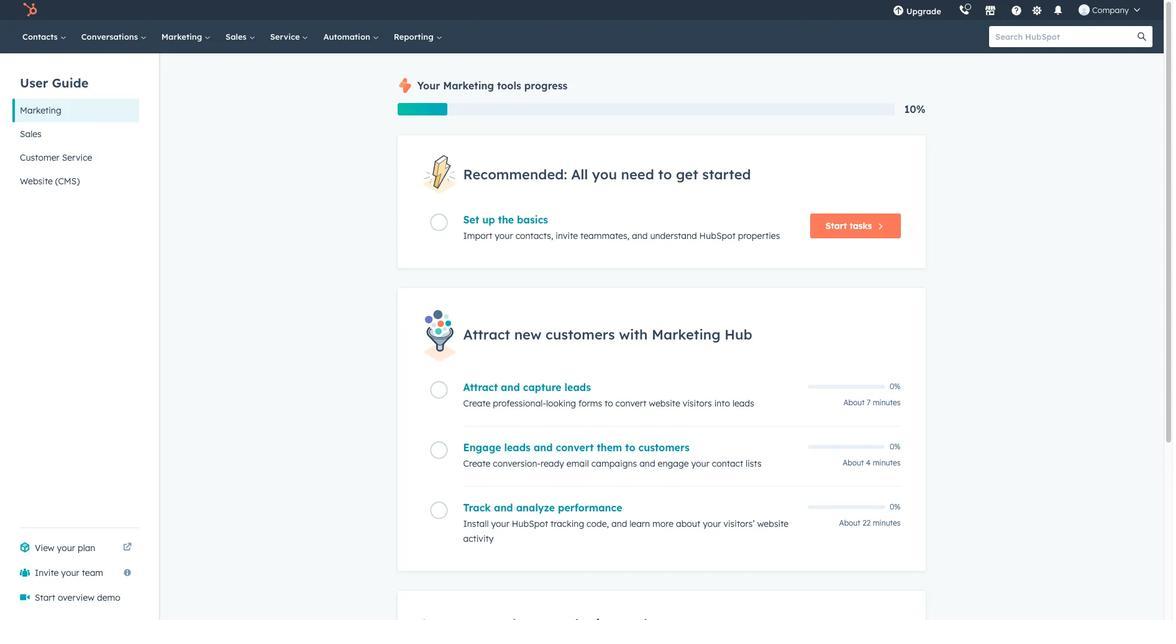 Task type: vqa. For each thing, say whether or not it's contained in the screenshot.
the rightmost Preview
no



Task type: locate. For each thing, give the bounding box(es) containing it.
looking
[[546, 399, 576, 410]]

service right sales 'link'
[[270, 32, 302, 42]]

your left plan
[[57, 543, 75, 554]]

1 vertical spatial minutes
[[873, 459, 901, 468]]

1 horizontal spatial to
[[625, 442, 636, 455]]

3 0% from the top
[[890, 503, 901, 512]]

start inside button
[[826, 221, 847, 232]]

sales up the customer
[[20, 129, 42, 140]]

2 vertical spatial minutes
[[873, 519, 901, 529]]

0 vertical spatial hubspot
[[700, 231, 736, 242]]

automation
[[323, 32, 373, 42]]

1 vertical spatial convert
[[556, 442, 594, 455]]

search button
[[1132, 26, 1153, 47]]

about for track and analyze performance
[[839, 519, 861, 529]]

minutes right 7
[[873, 399, 901, 408]]

0 vertical spatial convert
[[616, 399, 647, 410]]

0 horizontal spatial start
[[35, 593, 55, 604]]

menu item
[[950, 0, 953, 20]]

hubspot
[[700, 231, 736, 242], [512, 519, 548, 530]]

convert
[[616, 399, 647, 410], [556, 442, 594, 455]]

and inside set up the basics import your contacts, invite teammates, and understand hubspot properties
[[632, 231, 648, 242]]

attract
[[463, 327, 510, 344], [463, 382, 498, 394]]

and up professional-
[[501, 382, 520, 394]]

0 horizontal spatial hubspot
[[512, 519, 548, 530]]

marketing button
[[12, 99, 139, 122]]

0 horizontal spatial website
[[649, 399, 681, 410]]

hubspot down analyze
[[512, 519, 548, 530]]

sales inside 'link'
[[226, 32, 249, 42]]

create down engage
[[463, 459, 491, 470]]

guide
[[52, 75, 89, 90]]

forms
[[579, 399, 602, 410]]

attract for attract and capture leads create professional-looking forms to convert website visitors into leads
[[463, 382, 498, 394]]

4
[[866, 459, 871, 468]]

2 vertical spatial 0%
[[890, 503, 901, 512]]

1 horizontal spatial hubspot
[[700, 231, 736, 242]]

start tasks button
[[810, 214, 901, 239]]

hubspot left properties
[[700, 231, 736, 242]]

1 vertical spatial attract
[[463, 382, 498, 394]]

3 minutes from the top
[[873, 519, 901, 529]]

1 horizontal spatial service
[[270, 32, 302, 42]]

10%
[[905, 103, 926, 116]]

0% up about 22 minutes
[[890, 503, 901, 512]]

track and analyze performance install your hubspot tracking code, and learn more about your visitors' website activity
[[463, 503, 789, 545]]

sales
[[226, 32, 249, 42], [20, 129, 42, 140]]

marketplaces button
[[978, 0, 1004, 20]]

1 vertical spatial create
[[463, 459, 491, 470]]

0 horizontal spatial convert
[[556, 442, 594, 455]]

customers inside engage leads and convert them to customers create conversion-ready email campaigns and engage your contact lists
[[639, 442, 690, 455]]

your down the
[[495, 231, 513, 242]]

properties
[[738, 231, 780, 242]]

0 horizontal spatial leads
[[504, 442, 531, 455]]

notifications image
[[1053, 6, 1064, 17]]

0 vertical spatial start
[[826, 221, 847, 232]]

22
[[863, 519, 871, 529]]

customers
[[546, 327, 615, 344], [639, 442, 690, 455]]

0 horizontal spatial customers
[[546, 327, 615, 344]]

track and analyze performance button
[[463, 503, 800, 515]]

service link
[[263, 20, 316, 53]]

2 minutes from the top
[[873, 459, 901, 468]]

1 vertical spatial leads
[[733, 399, 755, 410]]

set up the basics import your contacts, invite teammates, and understand hubspot properties
[[463, 214, 780, 242]]

0 vertical spatial to
[[658, 166, 672, 183]]

(cms)
[[55, 176, 80, 187]]

marketing down user
[[20, 105, 61, 116]]

and down track and analyze performance button
[[612, 519, 627, 530]]

about left 22
[[839, 519, 861, 529]]

attract inside attract and capture leads create professional-looking forms to convert website visitors into leads
[[463, 382, 498, 394]]

1 horizontal spatial sales
[[226, 32, 249, 42]]

0 horizontal spatial sales
[[20, 129, 42, 140]]

leads right into
[[733, 399, 755, 410]]

1 horizontal spatial customers
[[639, 442, 690, 455]]

about left 7
[[844, 399, 865, 408]]

0 vertical spatial about
[[844, 399, 865, 408]]

attract up professional-
[[463, 382, 498, 394]]

automation link
[[316, 20, 386, 53]]

2 attract from the top
[[463, 382, 498, 394]]

start overview demo
[[35, 593, 120, 604]]

to
[[658, 166, 672, 183], [605, 399, 613, 410], [625, 442, 636, 455]]

2 create from the top
[[463, 459, 491, 470]]

customer
[[20, 152, 60, 163]]

1 horizontal spatial convert
[[616, 399, 647, 410]]

website left visitors
[[649, 399, 681, 410]]

2 vertical spatial about
[[839, 519, 861, 529]]

start overview demo link
[[12, 586, 139, 611]]

up
[[482, 214, 495, 226]]

attract for attract new customers with marketing hub
[[463, 327, 510, 344]]

campaigns
[[592, 459, 637, 470]]

0 horizontal spatial to
[[605, 399, 613, 410]]

0 vertical spatial attract
[[463, 327, 510, 344]]

settings image
[[1032, 5, 1043, 16]]

marketing
[[161, 32, 205, 42], [443, 80, 494, 92], [20, 105, 61, 116], [652, 327, 721, 344]]

0 vertical spatial leads
[[565, 382, 591, 394]]

minutes for engage leads and convert them to customers
[[873, 459, 901, 468]]

convert up email
[[556, 442, 594, 455]]

set
[[463, 214, 479, 226]]

0 horizontal spatial service
[[62, 152, 92, 163]]

your right engage
[[692, 459, 710, 470]]

2 vertical spatial to
[[625, 442, 636, 455]]

to left the get
[[658, 166, 672, 183]]

0% for track and analyze performance
[[890, 503, 901, 512]]

and inside attract and capture leads create professional-looking forms to convert website visitors into leads
[[501, 382, 520, 394]]

1 vertical spatial website
[[758, 519, 789, 530]]

0% up about 4 minutes
[[890, 443, 901, 452]]

customers up engage
[[639, 442, 690, 455]]

your left team
[[61, 568, 79, 579]]

1 vertical spatial start
[[35, 593, 55, 604]]

1 vertical spatial service
[[62, 152, 92, 163]]

1 horizontal spatial start
[[826, 221, 847, 232]]

your
[[495, 231, 513, 242], [692, 459, 710, 470], [491, 519, 510, 530], [703, 519, 721, 530], [57, 543, 75, 554], [61, 568, 79, 579]]

1 0% from the top
[[890, 383, 901, 392]]

0 vertical spatial minutes
[[873, 399, 901, 408]]

1 horizontal spatial website
[[758, 519, 789, 530]]

1 vertical spatial to
[[605, 399, 613, 410]]

create inside engage leads and convert them to customers create conversion-ready email campaigns and engage your contact lists
[[463, 459, 491, 470]]

create left professional-
[[463, 399, 491, 410]]

and down set up the basics button
[[632, 231, 648, 242]]

convert down the attract and capture leads button
[[616, 399, 647, 410]]

tasks
[[850, 221, 872, 232]]

upgrade image
[[893, 6, 904, 17]]

demo
[[97, 593, 120, 604]]

calling icon button
[[954, 2, 975, 18]]

1 minutes from the top
[[873, 399, 901, 408]]

website right visitors'
[[758, 519, 789, 530]]

minutes right 4
[[873, 459, 901, 468]]

contact
[[712, 459, 744, 470]]

leads up forms on the bottom of page
[[565, 382, 591, 394]]

company button
[[1071, 0, 1148, 20]]

calling icon image
[[959, 5, 970, 16]]

to inside engage leads and convert them to customers create conversion-ready email campaigns and engage your contact lists
[[625, 442, 636, 455]]

minutes
[[873, 399, 901, 408], [873, 459, 901, 468], [873, 519, 901, 529]]

1 link opens in a new window image from the top
[[123, 541, 132, 556]]

about left 4
[[843, 459, 864, 468]]

1 attract from the top
[[463, 327, 510, 344]]

to right forms on the bottom of page
[[605, 399, 613, 410]]

customers right new
[[546, 327, 615, 344]]

1 vertical spatial 0%
[[890, 443, 901, 452]]

link opens in a new window image
[[123, 541, 132, 556], [123, 544, 132, 553]]

engage leads and convert them to customers create conversion-ready email campaigns and engage your contact lists
[[463, 442, 762, 470]]

1 create from the top
[[463, 399, 491, 410]]

2 0% from the top
[[890, 443, 901, 452]]

marketing left hub
[[652, 327, 721, 344]]

0 vertical spatial website
[[649, 399, 681, 410]]

0% up 'about 7 minutes'
[[890, 383, 901, 392]]

1 horizontal spatial leads
[[565, 382, 591, 394]]

1 vertical spatial hubspot
[[512, 519, 548, 530]]

visitors'
[[724, 519, 755, 530]]

1 vertical spatial sales
[[20, 129, 42, 140]]

new
[[514, 327, 542, 344]]

leads
[[565, 382, 591, 394], [733, 399, 755, 410], [504, 442, 531, 455]]

invite your team
[[35, 568, 103, 579]]

2 horizontal spatial to
[[658, 166, 672, 183]]

0 vertical spatial service
[[270, 32, 302, 42]]

to right them
[[625, 442, 636, 455]]

attract left new
[[463, 327, 510, 344]]

0 vertical spatial create
[[463, 399, 491, 410]]

0%
[[890, 383, 901, 392], [890, 443, 901, 452], [890, 503, 901, 512]]

contacts link
[[15, 20, 74, 53]]

professional-
[[493, 399, 546, 410]]

minutes right 22
[[873, 519, 901, 529]]

understand
[[650, 231, 697, 242]]

customer service button
[[12, 146, 139, 170]]

teammates,
[[581, 231, 630, 242]]

start
[[826, 221, 847, 232], [35, 593, 55, 604]]

view your plan
[[35, 543, 95, 554]]

start for start overview demo
[[35, 593, 55, 604]]

0 vertical spatial sales
[[226, 32, 249, 42]]

service
[[270, 32, 302, 42], [62, 152, 92, 163]]

engage
[[658, 459, 689, 470]]

service up 'website (cms)' button
[[62, 152, 92, 163]]

settings link
[[1030, 3, 1045, 16]]

and
[[632, 231, 648, 242], [501, 382, 520, 394], [534, 442, 553, 455], [640, 459, 656, 470], [494, 503, 513, 515], [612, 519, 627, 530]]

sales right marketing link
[[226, 32, 249, 42]]

1 vertical spatial about
[[843, 459, 864, 468]]

1 vertical spatial customers
[[639, 442, 690, 455]]

leads up conversion-
[[504, 442, 531, 455]]

start down invite
[[35, 593, 55, 604]]

attract and capture leads create professional-looking forms to convert website visitors into leads
[[463, 382, 755, 410]]

0 vertical spatial 0%
[[890, 383, 901, 392]]

convert inside engage leads and convert them to customers create conversion-ready email campaigns and engage your contact lists
[[556, 442, 594, 455]]

set up the basics button
[[463, 214, 800, 226]]

2 link opens in a new window image from the top
[[123, 544, 132, 553]]

2 vertical spatial leads
[[504, 442, 531, 455]]

progress
[[525, 80, 568, 92]]

need
[[621, 166, 654, 183]]

menu
[[884, 0, 1149, 20]]

hubspot inside track and analyze performance install your hubspot tracking code, and learn more about your visitors' website activity
[[512, 519, 548, 530]]

conversations link
[[74, 20, 154, 53]]

start left "tasks"
[[826, 221, 847, 232]]

7
[[867, 399, 871, 408]]



Task type: describe. For each thing, give the bounding box(es) containing it.
reporting link
[[386, 20, 450, 53]]

started
[[703, 166, 751, 183]]

about for engage leads and convert them to customers
[[843, 459, 864, 468]]

leads inside engage leads and convert them to customers create conversion-ready email campaigns and engage your contact lists
[[504, 442, 531, 455]]

0% for engage leads and convert them to customers
[[890, 443, 901, 452]]

engage leads and convert them to customers button
[[463, 442, 800, 455]]

website (cms)
[[20, 176, 80, 187]]

your inside button
[[61, 568, 79, 579]]

recommended: all you need to get started
[[463, 166, 751, 183]]

activity
[[463, 534, 494, 545]]

help button
[[1006, 0, 1027, 20]]

about
[[676, 519, 701, 530]]

to inside attract and capture leads create professional-looking forms to convert website visitors into leads
[[605, 399, 613, 410]]

and down engage leads and convert them to customers button
[[640, 459, 656, 470]]

about 7 minutes
[[844, 399, 901, 408]]

attract and capture leads button
[[463, 382, 800, 394]]

tools
[[497, 80, 521, 92]]

search image
[[1138, 32, 1147, 41]]

into
[[715, 399, 730, 410]]

website
[[20, 176, 53, 187]]

import
[[463, 231, 493, 242]]

capture
[[523, 382, 562, 394]]

and right track
[[494, 503, 513, 515]]

them
[[597, 442, 622, 455]]

service inside button
[[62, 152, 92, 163]]

analyze
[[516, 503, 555, 515]]

user guide views element
[[12, 53, 139, 193]]

overview
[[58, 593, 94, 604]]

minutes for attract and capture leads
[[873, 399, 901, 408]]

marketing left sales 'link'
[[161, 32, 205, 42]]

0 vertical spatial customers
[[546, 327, 615, 344]]

start tasks
[[826, 221, 872, 232]]

sales inside button
[[20, 129, 42, 140]]

track
[[463, 503, 491, 515]]

you
[[592, 166, 617, 183]]

website inside attract and capture leads create professional-looking forms to convert website visitors into leads
[[649, 399, 681, 410]]

ready
[[541, 459, 564, 470]]

2 horizontal spatial leads
[[733, 399, 755, 410]]

and up ready
[[534, 442, 553, 455]]

basics
[[517, 214, 548, 226]]

notifications button
[[1048, 0, 1069, 20]]

minutes for track and analyze performance
[[873, 519, 901, 529]]

hub
[[725, 327, 753, 344]]

convert inside attract and capture leads create professional-looking forms to convert website visitors into leads
[[616, 399, 647, 410]]

code,
[[587, 519, 609, 530]]

user
[[20, 75, 48, 90]]

learn
[[630, 519, 650, 530]]

engage
[[463, 442, 501, 455]]

visitors
[[683, 399, 712, 410]]

tracking
[[551, 519, 584, 530]]

conversion-
[[493, 459, 541, 470]]

about 22 minutes
[[839, 519, 901, 529]]

email
[[567, 459, 589, 470]]

invite your team button
[[12, 561, 139, 586]]

hubspot image
[[22, 2, 37, 17]]

invite
[[556, 231, 578, 242]]

conversations
[[81, 32, 140, 42]]

install
[[463, 519, 489, 530]]

invite
[[35, 568, 59, 579]]

your inside engage leads and convert them to customers create conversion-ready email campaigns and engage your contact lists
[[692, 459, 710, 470]]

marketing right your
[[443, 80, 494, 92]]

your right 'about'
[[703, 519, 721, 530]]

reporting
[[394, 32, 436, 42]]

marketing inside button
[[20, 105, 61, 116]]

the
[[498, 214, 514, 226]]

plan
[[78, 543, 95, 554]]

contacts
[[22, 32, 60, 42]]

team
[[82, 568, 103, 579]]

more
[[653, 519, 674, 530]]

0% for attract and capture leads
[[890, 383, 901, 392]]

view your plan link
[[12, 536, 139, 561]]

create inside attract and capture leads create professional-looking forms to convert website visitors into leads
[[463, 399, 491, 410]]

Search HubSpot search field
[[990, 26, 1142, 47]]

your inside set up the basics import your contacts, invite teammates, and understand hubspot properties
[[495, 231, 513, 242]]

lists
[[746, 459, 762, 470]]

view
[[35, 543, 54, 554]]

attract new customers with marketing hub
[[463, 327, 753, 344]]

your marketing tools progress progress bar
[[398, 103, 447, 116]]

website (cms) button
[[12, 170, 139, 193]]

customer service
[[20, 152, 92, 163]]

your right install
[[491, 519, 510, 530]]

contacts,
[[516, 231, 553, 242]]

user guide
[[20, 75, 89, 90]]

marketplaces image
[[985, 6, 996, 17]]

help image
[[1011, 6, 1022, 17]]

jacob simon image
[[1079, 4, 1090, 16]]

sales button
[[12, 122, 139, 146]]

hubspot inside set up the basics import your contacts, invite teammates, and understand hubspot properties
[[700, 231, 736, 242]]

about 4 minutes
[[843, 459, 901, 468]]

start for start tasks
[[826, 221, 847, 232]]

menu containing company
[[884, 0, 1149, 20]]

company
[[1093, 5, 1129, 15]]

get
[[676, 166, 699, 183]]

hubspot link
[[15, 2, 47, 17]]

sales link
[[218, 20, 263, 53]]

your marketing tools progress
[[417, 80, 568, 92]]

marketing link
[[154, 20, 218, 53]]

performance
[[558, 503, 623, 515]]

with
[[619, 327, 648, 344]]

website inside track and analyze performance install your hubspot tracking code, and learn more about your visitors' website activity
[[758, 519, 789, 530]]

recommended:
[[463, 166, 567, 183]]

about for attract and capture leads
[[844, 399, 865, 408]]

your
[[417, 80, 440, 92]]

upgrade
[[907, 6, 942, 16]]

all
[[571, 166, 588, 183]]



